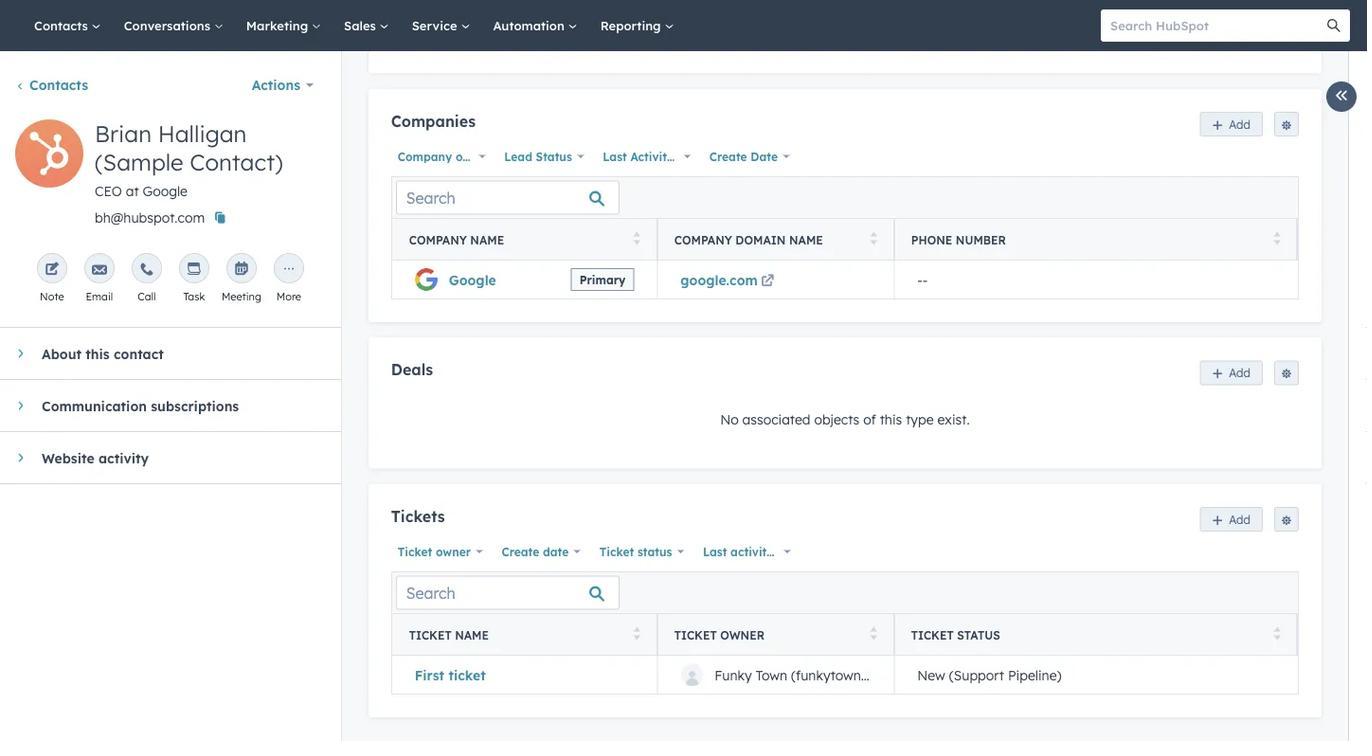Task type: locate. For each thing, give the bounding box(es) containing it.
1 vertical spatial name
[[455, 628, 489, 642]]

activity
[[98, 449, 149, 466], [731, 545, 774, 559]]

date
[[543, 545, 569, 559], [777, 545, 803, 559]]

0 horizontal spatial create
[[502, 545, 539, 559]]

company up google.com on the top
[[674, 233, 732, 247]]

ticket owner inside popup button
[[398, 545, 471, 559]]

company owner button
[[391, 144, 491, 169]]

0 horizontal spatial ticket status
[[600, 545, 672, 559]]

last for last activity date
[[603, 149, 627, 164]]

caret image down caret icon
[[18, 400, 23, 411]]

status
[[638, 545, 672, 559], [957, 628, 1000, 642]]

add button for tickets
[[1200, 507, 1263, 531]]

add
[[1229, 117, 1251, 131], [1229, 366, 1251, 380], [1229, 512, 1251, 526]]

number
[[956, 233, 1006, 247]]

2 add button from the top
[[1200, 361, 1263, 385]]

0 vertical spatial last
[[603, 149, 627, 164]]

1 horizontal spatial activity
[[731, 545, 774, 559]]

2 caret image from the top
[[18, 452, 23, 463]]

press to sort. element for ticket owner
[[870, 627, 877, 643]]

caret image inside communication subscriptions dropdown button
[[18, 400, 23, 411]]

last
[[603, 149, 627, 164], [703, 545, 727, 559]]

2 add from the top
[[1229, 366, 1251, 380]]

website activity
[[42, 449, 149, 466]]

0 vertical spatial ticket owner
[[398, 545, 471, 559]]

3 add from the top
[[1229, 512, 1251, 526]]

create for create date
[[502, 545, 539, 559]]

communication
[[42, 397, 147, 414]]

0 horizontal spatial last
[[603, 149, 627, 164]]

name up ticket
[[455, 628, 489, 642]]

caret image
[[18, 348, 23, 359]]

company domain name
[[674, 233, 823, 247]]

caret image inside website activity dropdown button
[[18, 452, 23, 463]]

ticket owner
[[398, 545, 471, 559], [674, 628, 765, 642]]

1 horizontal spatial ticket owner
[[674, 628, 765, 642]]

link opens in a new window image
[[761, 275, 774, 288], [761, 275, 774, 288]]

call image
[[139, 262, 154, 278]]

ticket owner up funky
[[674, 628, 765, 642]]

caret image left 'website'
[[18, 452, 23, 463]]

name
[[789, 233, 823, 247]]

1 vertical spatial add
[[1229, 366, 1251, 380]]

activity inside website activity dropdown button
[[98, 449, 149, 466]]

press to sort. element for company domain name
[[870, 232, 877, 248]]

google.com link
[[681, 271, 778, 288]]

owner left "lead"
[[456, 149, 491, 164]]

owner
[[456, 149, 491, 164], [436, 545, 471, 559], [720, 628, 765, 642]]

(funkytownclown1@gmail.com)
[[791, 667, 986, 683]]

1 horizontal spatial status
[[957, 628, 1000, 642]]

date
[[678, 149, 705, 164], [751, 149, 778, 164]]

conversations link
[[112, 0, 235, 51]]

ceo
[[95, 183, 122, 199]]

town
[[756, 667, 787, 683]]

this inside "dropdown button"
[[86, 345, 110, 362]]

company inside popup button
[[398, 149, 452, 164]]

2 - from the left
[[923, 271, 928, 288]]

activity inside last activity date popup button
[[731, 545, 774, 559]]

0 vertical spatial google
[[143, 183, 188, 199]]

0 horizontal spatial ticket owner
[[398, 545, 471, 559]]

1 vertical spatial owner
[[436, 545, 471, 559]]

1 vertical spatial status
[[957, 628, 1000, 642]]

reporting
[[601, 18, 665, 33]]

press to sort. image for company domain name
[[870, 232, 877, 245]]

create up search search box on the left bottom of the page
[[502, 545, 539, 559]]

create
[[710, 149, 747, 164], [502, 545, 539, 559]]

google link
[[449, 271, 496, 288]]

ticket name
[[409, 628, 489, 642]]

last right "ticket status" popup button
[[703, 545, 727, 559]]

exist.
[[938, 411, 970, 427]]

automation link
[[482, 0, 589, 51]]

0 vertical spatial create
[[710, 149, 747, 164]]

add for companies
[[1229, 117, 1251, 131]]

2 vertical spatial add
[[1229, 512, 1251, 526]]

about
[[42, 345, 82, 362]]

sales
[[344, 18, 380, 33]]

ticket owner down tickets
[[398, 545, 471, 559]]

google up bh@hubspot.com
[[143, 183, 188, 199]]

lead status
[[504, 149, 572, 164]]

1 caret image from the top
[[18, 400, 23, 411]]

company
[[398, 149, 452, 164], [409, 233, 467, 247], [674, 233, 732, 247]]

1 vertical spatial add button
[[1200, 361, 1263, 385]]

this
[[86, 345, 110, 362], [880, 411, 902, 427]]

last activity date button
[[696, 539, 803, 564]]

1 vertical spatial caret image
[[18, 452, 23, 463]]

0 horizontal spatial date
[[543, 545, 569, 559]]

create right "last activity date"
[[710, 149, 747, 164]]

1 horizontal spatial create
[[710, 149, 747, 164]]

0 vertical spatial owner
[[456, 149, 491, 164]]

2 vertical spatial add button
[[1200, 507, 1263, 531]]

halligan
[[158, 119, 247, 148]]

caret image for website activity
[[18, 452, 23, 463]]

press to sort. element for phone number
[[1274, 232, 1281, 248]]

company for company domain name
[[674, 233, 732, 247]]

date up domain
[[751, 149, 778, 164]]

bh@hubspot.com
[[95, 209, 205, 226]]

1 horizontal spatial ticket status
[[911, 628, 1000, 642]]

1 - from the left
[[918, 271, 923, 288]]

ticket status
[[600, 545, 672, 559], [911, 628, 1000, 642]]

0 vertical spatial status
[[638, 545, 672, 559]]

ticket inside popup button
[[398, 545, 432, 559]]

service
[[412, 18, 461, 33]]

ticket
[[449, 667, 486, 683]]

contacts link
[[23, 0, 112, 51], [15, 77, 88, 93]]

1 date from the left
[[678, 149, 705, 164]]

press to sort. element
[[633, 232, 640, 248], [870, 232, 877, 248], [1274, 232, 1281, 248], [633, 627, 640, 643], [870, 627, 877, 643], [1274, 627, 1281, 643]]

press to sort. image
[[633, 232, 640, 245], [870, 232, 877, 245], [1274, 232, 1281, 245], [633, 627, 640, 640], [870, 627, 877, 640]]

1 vertical spatial google
[[449, 271, 496, 288]]

add button
[[1200, 112, 1263, 136], [1200, 361, 1263, 385], [1200, 507, 1263, 531]]

company up google link
[[409, 233, 467, 247]]

1 horizontal spatial this
[[880, 411, 902, 427]]

date right activity
[[678, 149, 705, 164]]

marketing
[[246, 18, 312, 33]]

ticket right create date popup button on the bottom of page
[[600, 545, 634, 559]]

phone number
[[911, 233, 1006, 247]]

caret image for communication subscriptions
[[18, 400, 23, 411]]

add button for deals
[[1200, 361, 1263, 385]]

owner up funky
[[720, 628, 765, 642]]

this right "about"
[[86, 345, 110, 362]]

company for company name
[[409, 233, 467, 247]]

ticket up funky
[[674, 628, 717, 642]]

google
[[143, 183, 188, 199], [449, 271, 496, 288]]

sales link
[[333, 0, 401, 51]]

0 vertical spatial caret image
[[18, 400, 23, 411]]

1 add from the top
[[1229, 117, 1251, 131]]

google down company name
[[449, 271, 496, 288]]

0 vertical spatial ticket status
[[600, 545, 672, 559]]

lead status button
[[498, 144, 589, 169]]

2 vertical spatial owner
[[720, 628, 765, 642]]

this right of
[[880, 411, 902, 427]]

website activity button
[[0, 432, 322, 483]]

1 horizontal spatial date
[[777, 545, 803, 559]]

caret image
[[18, 400, 23, 411], [18, 452, 23, 463]]

0 vertical spatial add button
[[1200, 112, 1263, 136]]

owner for companies
[[456, 149, 491, 164]]

0 vertical spatial activity
[[98, 449, 149, 466]]

(support
[[949, 667, 1004, 683]]

domain
[[736, 233, 786, 247]]

0 vertical spatial add
[[1229, 117, 1251, 131]]

press to sort. image for phone number
[[1274, 232, 1281, 245]]

owner down tickets
[[436, 545, 471, 559]]

0 horizontal spatial status
[[638, 545, 672, 559]]

1 vertical spatial this
[[880, 411, 902, 427]]

3 add button from the top
[[1200, 507, 1263, 531]]

more
[[276, 290, 301, 303]]

0 vertical spatial contacts link
[[23, 0, 112, 51]]

0 vertical spatial this
[[86, 345, 110, 362]]

new (support pipeline)
[[918, 667, 1062, 683]]

name up google link
[[470, 233, 504, 247]]

1 vertical spatial last
[[703, 545, 727, 559]]

actions
[[252, 77, 300, 93]]

create date button
[[703, 144, 795, 169]]

0 vertical spatial name
[[470, 233, 504, 247]]

0 horizontal spatial date
[[678, 149, 705, 164]]

Search search field
[[396, 181, 619, 215]]

1 horizontal spatial date
[[751, 149, 778, 164]]

ticket down tickets
[[398, 545, 432, 559]]

1 vertical spatial ticket status
[[911, 628, 1000, 642]]

press to sort. element for ticket status
[[1274, 627, 1281, 643]]

search image
[[1328, 19, 1341, 32]]

0 horizontal spatial this
[[86, 345, 110, 362]]

1 vertical spatial activity
[[731, 545, 774, 559]]

last left activity
[[603, 149, 627, 164]]

last activity date
[[603, 149, 705, 164]]

create date button
[[495, 539, 585, 564]]

1 vertical spatial create
[[502, 545, 539, 559]]

status inside popup button
[[638, 545, 672, 559]]

0 horizontal spatial activity
[[98, 449, 149, 466]]

0 horizontal spatial google
[[143, 183, 188, 199]]

phone
[[911, 233, 953, 247]]

1 horizontal spatial last
[[703, 545, 727, 559]]

email image
[[92, 262, 107, 278]]

1 add button from the top
[[1200, 112, 1263, 136]]

ticket
[[398, 545, 432, 559], [600, 545, 634, 559], [409, 628, 452, 642], [674, 628, 717, 642], [911, 628, 954, 642]]

funky
[[715, 667, 752, 683]]

company for company owner
[[398, 149, 452, 164]]

0 vertical spatial contacts
[[34, 18, 92, 33]]

google inside brian halligan (sample contact) ceo at google
[[143, 183, 188, 199]]

company down the companies
[[398, 149, 452, 164]]



Task type: describe. For each thing, give the bounding box(es) containing it.
email
[[86, 290, 113, 303]]

no associated objects of this type exist.
[[720, 411, 970, 427]]

ticket status inside popup button
[[600, 545, 672, 559]]

add button for companies
[[1200, 112, 1263, 136]]

meeting
[[222, 290, 261, 303]]

ticket up new
[[911, 628, 954, 642]]

first ticket
[[415, 667, 486, 683]]

press to sort. image for company name
[[633, 232, 640, 245]]

pipeline)
[[1008, 667, 1062, 683]]

conversations
[[124, 18, 214, 33]]

1 date from the left
[[543, 545, 569, 559]]

activity for website
[[98, 449, 149, 466]]

marketing link
[[235, 0, 333, 51]]

communication subscriptions button
[[0, 380, 314, 431]]

ticket owner button
[[391, 539, 487, 564]]

last activity date
[[703, 545, 803, 559]]

create date
[[502, 545, 569, 559]]

ticket status button
[[593, 539, 689, 564]]

of
[[863, 411, 876, 427]]

company owner
[[398, 149, 491, 164]]

primary
[[580, 273, 626, 287]]

associated
[[742, 411, 811, 427]]

first ticket link
[[415, 667, 634, 683]]

call
[[138, 290, 156, 303]]

website
[[42, 449, 94, 466]]

note image
[[44, 262, 60, 278]]

lead
[[504, 149, 532, 164]]

company name
[[409, 233, 504, 247]]

1 vertical spatial contacts link
[[15, 77, 88, 93]]

activity for last
[[731, 545, 774, 559]]

objects
[[814, 411, 860, 427]]

2 date from the left
[[777, 545, 803, 559]]

contact
[[114, 345, 164, 362]]

last activity date button
[[596, 144, 705, 169]]

service link
[[401, 0, 482, 51]]

deals
[[391, 360, 433, 379]]

1 vertical spatial contacts
[[29, 77, 88, 93]]

edit button
[[15, 119, 83, 194]]

task image
[[187, 262, 202, 278]]

type
[[906, 411, 934, 427]]

more image
[[281, 262, 296, 278]]

funky town (funkytownclown1@gmail.com)
[[715, 667, 986, 683]]

tickets
[[391, 507, 445, 525]]

press to sort. image for ticket name
[[633, 627, 640, 640]]

2 date from the left
[[751, 149, 778, 164]]

note
[[40, 290, 64, 303]]

1 horizontal spatial google
[[449, 271, 496, 288]]

no
[[720, 411, 739, 427]]

brian
[[95, 119, 152, 148]]

about this contact button
[[0, 328, 322, 379]]

actions button
[[239, 66, 326, 104]]

about this contact
[[42, 345, 164, 362]]

1 vertical spatial ticket owner
[[674, 628, 765, 642]]

meeting image
[[234, 262, 249, 278]]

first
[[415, 667, 445, 683]]

last for last activity date
[[703, 545, 727, 559]]

search button
[[1318, 9, 1350, 42]]

Search search field
[[396, 576, 619, 610]]

reporting link
[[589, 0, 686, 51]]

brian halligan (sample contact) ceo at google
[[95, 119, 283, 199]]

name for tickets
[[455, 628, 489, 642]]

press to sort. element for company name
[[633, 232, 640, 248]]

new
[[918, 667, 946, 683]]

press to sort. element for ticket name
[[633, 627, 640, 643]]

activity
[[631, 149, 674, 164]]

press to sort. image
[[1274, 627, 1281, 640]]

add for deals
[[1229, 366, 1251, 380]]

automation
[[493, 18, 568, 33]]

status
[[536, 149, 572, 164]]

press to sort. image for ticket owner
[[870, 627, 877, 640]]

subscriptions
[[151, 397, 239, 414]]

companies
[[391, 111, 476, 130]]

add for tickets
[[1229, 512, 1251, 526]]

--
[[918, 271, 928, 288]]

at
[[126, 183, 139, 199]]

create date
[[710, 149, 778, 164]]

name for companies
[[470, 233, 504, 247]]

create for create date
[[710, 149, 747, 164]]

ticket inside popup button
[[600, 545, 634, 559]]

communication subscriptions
[[42, 397, 239, 414]]

task
[[183, 290, 205, 303]]

(sample
[[95, 148, 183, 176]]

ticket up first
[[409, 628, 452, 642]]

contact)
[[190, 148, 283, 176]]

Search HubSpot search field
[[1101, 9, 1333, 42]]

owner for tickets
[[436, 545, 471, 559]]

google.com
[[681, 271, 758, 288]]



Task type: vqa. For each thing, say whether or not it's contained in the screenshot.
settings to the right
no



